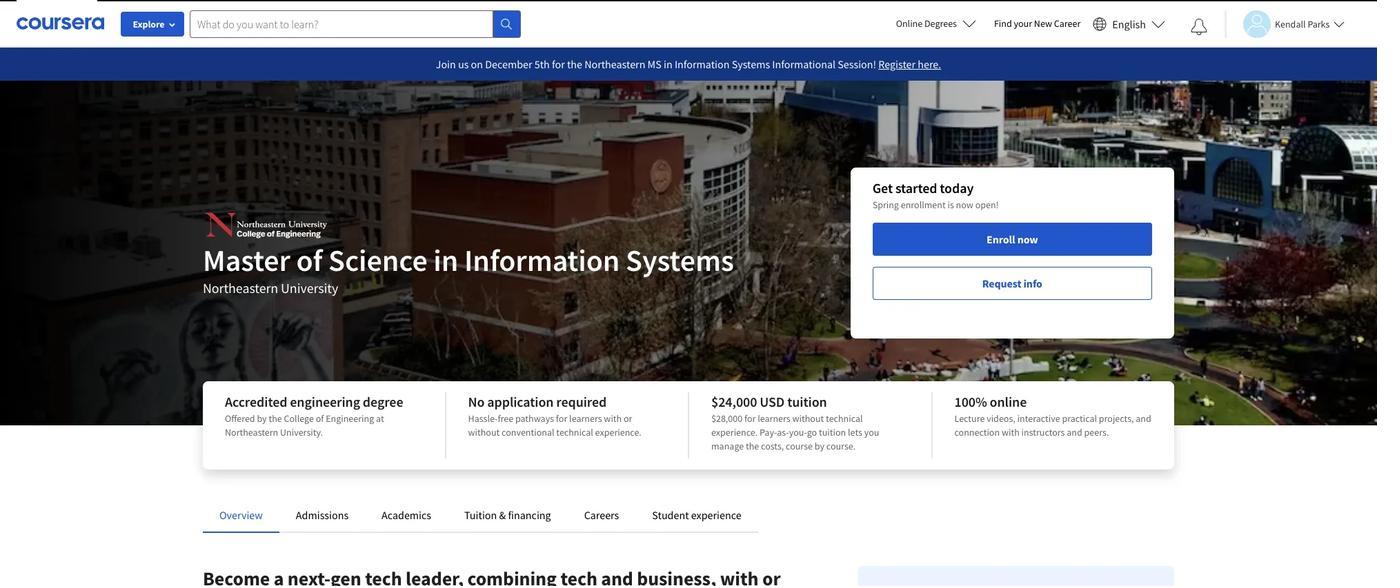 Task type: describe. For each thing, give the bounding box(es) containing it.
started
[[896, 179, 938, 197]]

banner navigation
[[11, 0, 388, 1]]

with inside no application required hassle-free pathways for learners with or without conventional technical experience.
[[604, 413, 622, 425]]

your
[[1014, 17, 1033, 30]]

enrollment
[[901, 199, 946, 211]]

100%
[[955, 393, 987, 411]]

university
[[281, 280, 338, 297]]

instructors
[[1022, 427, 1065, 439]]

admissions
[[296, 509, 349, 522]]

here.
[[918, 57, 942, 71]]

technical inside the $24,000 usd tuition $28,000 for learners without technical experience. pay-as-you-go tuition lets you manage the costs, course by course.
[[826, 413, 863, 425]]

of inside master of science in information systems northeastern university
[[296, 242, 323, 280]]

0 vertical spatial northeastern
[[585, 57, 646, 71]]

now inside get started today spring enrollment is now open!
[[956, 199, 974, 211]]

$24,000
[[712, 393, 757, 411]]

financing
[[508, 509, 551, 522]]

0 vertical spatial systems
[[732, 57, 770, 71]]

join us on december 5th for the northeastern ms in information systems informational session! register here.
[[436, 57, 942, 71]]

manage
[[712, 440, 744, 453]]

get
[[873, 179, 893, 197]]

careers
[[584, 509, 619, 522]]

without inside no application required hassle-free pathways for learners with or without conventional technical experience.
[[468, 427, 500, 439]]

today
[[940, 179, 974, 197]]

go
[[807, 427, 817, 439]]

no application required hassle-free pathways for learners with or without conventional technical experience.
[[468, 393, 642, 439]]

find
[[995, 17, 1012, 30]]

learners inside no application required hassle-free pathways for learners with or without conventional technical experience.
[[569, 413, 602, 425]]

request info
[[983, 277, 1043, 291]]

$28,000
[[712, 413, 743, 425]]

student
[[652, 509, 689, 522]]

no
[[468, 393, 485, 411]]

pay-
[[760, 427, 777, 439]]

$24,000 usd tuition $28,000 for learners without technical experience. pay-as-you-go tuition lets you manage the costs, course by course.
[[712, 393, 880, 453]]

explore
[[133, 18, 165, 30]]

information inside master of science in information systems northeastern university
[[465, 242, 620, 280]]

projects,
[[1099, 413, 1134, 425]]

coursera image
[[17, 13, 104, 35]]

required
[[557, 393, 607, 411]]

academics
[[382, 509, 431, 522]]

application
[[487, 393, 554, 411]]

northeastern university logo image
[[203, 208, 331, 243]]

lecture
[[955, 413, 985, 425]]

us
[[458, 57, 469, 71]]

info
[[1024, 277, 1043, 291]]

in inside master of science in information systems northeastern university
[[434, 242, 459, 280]]

systems inside master of science in information systems northeastern university
[[626, 242, 734, 280]]

hassle-
[[468, 413, 498, 425]]

overview
[[219, 509, 263, 522]]

enroll now
[[987, 233, 1038, 246]]

100% online lecture videos, interactive practical projects, and connection with instructors and peers.
[[955, 393, 1152, 439]]

student experience link
[[652, 509, 742, 522]]

informational
[[773, 57, 836, 71]]

new
[[1034, 17, 1053, 30]]

northeastern inside accredited engineering degree offered by the college of engineering at northeastern university.
[[225, 427, 278, 439]]

as-
[[777, 427, 789, 439]]

accredited
[[225, 393, 287, 411]]

master
[[203, 242, 290, 280]]

tuition & financing
[[465, 509, 551, 522]]

0 horizontal spatial and
[[1067, 427, 1083, 439]]

northeastern inside master of science in information systems northeastern university
[[203, 280, 278, 297]]

college
[[284, 413, 314, 425]]

enroll
[[987, 233, 1016, 246]]

university.
[[280, 427, 323, 439]]

request info button
[[873, 267, 1153, 300]]

by inside accredited engineering degree offered by the college of engineering at northeastern university.
[[257, 413, 267, 425]]

at
[[376, 413, 384, 425]]

with inside 100% online lecture videos, interactive practical projects, and connection with instructors and peers.
[[1002, 427, 1020, 439]]

on
[[471, 57, 483, 71]]

engineering
[[290, 393, 360, 411]]

student experience
[[652, 509, 742, 522]]

enroll now button
[[873, 223, 1153, 256]]

spring
[[873, 199, 899, 211]]

academics link
[[382, 509, 431, 522]]

5th
[[535, 57, 550, 71]]

costs,
[[761, 440, 784, 453]]

lets
[[848, 427, 863, 439]]

0 vertical spatial tuition
[[788, 393, 827, 411]]

connection
[[955, 427, 1000, 439]]

without inside the $24,000 usd tuition $28,000 for learners without technical experience. pay-as-you-go tuition lets you manage the costs, course by course.
[[793, 413, 824, 425]]

kendall parks button
[[1226, 10, 1345, 38]]

open!
[[976, 199, 999, 211]]

december
[[485, 57, 532, 71]]

1 horizontal spatial and
[[1136, 413, 1152, 425]]

you-
[[789, 427, 807, 439]]



Task type: locate. For each thing, give the bounding box(es) containing it.
online
[[896, 17, 923, 30]]

accredited engineering degree offered by the college of engineering at northeastern university.
[[225, 393, 403, 439]]

0 vertical spatial without
[[793, 413, 824, 425]]

career
[[1054, 17, 1081, 30]]

online
[[990, 393, 1027, 411]]

0 horizontal spatial with
[[604, 413, 622, 425]]

course
[[786, 440, 813, 453]]

by
[[257, 413, 267, 425], [815, 440, 825, 453]]

learners inside the $24,000 usd tuition $28,000 for learners without technical experience. pay-as-you-go tuition lets you manage the costs, course by course.
[[758, 413, 791, 425]]

for right $28,000
[[745, 413, 756, 425]]

is
[[948, 199, 954, 211]]

explore button
[[121, 12, 184, 37]]

course.
[[827, 440, 856, 453]]

free
[[498, 413, 514, 425]]

usd
[[760, 393, 785, 411]]

learners up pay-
[[758, 413, 791, 425]]

1 learners from the left
[[569, 413, 602, 425]]

without up go
[[793, 413, 824, 425]]

0 vertical spatial in
[[664, 57, 673, 71]]

1 vertical spatial with
[[1002, 427, 1020, 439]]

with left or at the bottom
[[604, 413, 622, 425]]

information
[[675, 57, 730, 71], [465, 242, 620, 280]]

with down videos,
[[1002, 427, 1020, 439]]

of down engineering
[[316, 413, 324, 425]]

of right the master
[[296, 242, 323, 280]]

online degrees button
[[885, 8, 988, 39]]

experience. inside no application required hassle-free pathways for learners with or without conventional technical experience.
[[595, 427, 642, 439]]

kendall parks
[[1275, 18, 1330, 30]]

practical
[[1062, 413, 1097, 425]]

degree
[[363, 393, 403, 411]]

1 vertical spatial technical
[[557, 427, 593, 439]]

1 experience. from the left
[[595, 427, 642, 439]]

technical
[[826, 413, 863, 425], [557, 427, 593, 439]]

for down required
[[556, 413, 568, 425]]

for inside the $24,000 usd tuition $28,000 for learners without technical experience. pay-as-you-go tuition lets you manage the costs, course by course.
[[745, 413, 756, 425]]

now inside button
[[1018, 233, 1038, 246]]

technical up lets
[[826, 413, 863, 425]]

videos,
[[987, 413, 1016, 425]]

for inside no application required hassle-free pathways for learners with or without conventional technical experience.
[[556, 413, 568, 425]]

1 vertical spatial systems
[[626, 242, 734, 280]]

experience. up manage
[[712, 427, 758, 439]]

1 horizontal spatial experience.
[[712, 427, 758, 439]]

tuition up go
[[788, 393, 827, 411]]

1 horizontal spatial with
[[1002, 427, 1020, 439]]

for right 5th at left
[[552, 57, 565, 71]]

0 horizontal spatial in
[[434, 242, 459, 280]]

1 horizontal spatial information
[[675, 57, 730, 71]]

by down go
[[815, 440, 825, 453]]

1 vertical spatial now
[[1018, 233, 1038, 246]]

pathways
[[516, 413, 554, 425]]

the left costs,
[[746, 440, 759, 453]]

the left college
[[269, 413, 282, 425]]

0 horizontal spatial learners
[[569, 413, 602, 425]]

and
[[1136, 413, 1152, 425], [1067, 427, 1083, 439]]

northeastern left ms
[[585, 57, 646, 71]]

by inside the $24,000 usd tuition $28,000 for learners without technical experience. pay-as-you-go tuition lets you manage the costs, course by course.
[[815, 440, 825, 453]]

request
[[983, 277, 1022, 291]]

0 vertical spatial information
[[675, 57, 730, 71]]

systems
[[732, 57, 770, 71], [626, 242, 734, 280]]

0 horizontal spatial experience.
[[595, 427, 642, 439]]

find your new career link
[[988, 15, 1088, 32]]

engineering
[[326, 413, 374, 425]]

admissions link
[[296, 509, 349, 522]]

degrees
[[925, 17, 957, 30]]

0 horizontal spatial the
[[269, 413, 282, 425]]

0 vertical spatial by
[[257, 413, 267, 425]]

experience
[[691, 509, 742, 522]]

1 horizontal spatial the
[[567, 57, 582, 71]]

english
[[1113, 17, 1146, 31]]

tuition up course.
[[819, 427, 846, 439]]

you
[[865, 427, 880, 439]]

and right projects,
[[1136, 413, 1152, 425]]

1 vertical spatial by
[[815, 440, 825, 453]]

now right enroll
[[1018, 233, 1038, 246]]

1 horizontal spatial learners
[[758, 413, 791, 425]]

find your new career
[[995, 17, 1081, 30]]

northeastern
[[585, 57, 646, 71], [203, 280, 278, 297], [225, 427, 278, 439]]

1 horizontal spatial now
[[1018, 233, 1038, 246]]

1 horizontal spatial by
[[815, 440, 825, 453]]

show notifications image
[[1191, 19, 1208, 35]]

tuition & financing link
[[465, 509, 551, 522]]

technical inside no application required hassle-free pathways for learners with or without conventional technical experience.
[[557, 427, 593, 439]]

science
[[329, 242, 428, 280]]

1 horizontal spatial in
[[664, 57, 673, 71]]

register here. link
[[879, 57, 942, 71]]

1 vertical spatial without
[[468, 427, 500, 439]]

and down practical
[[1067, 427, 1083, 439]]

or
[[624, 413, 633, 425]]

0 horizontal spatial by
[[257, 413, 267, 425]]

now
[[956, 199, 974, 211], [1018, 233, 1038, 246]]

0 horizontal spatial without
[[468, 427, 500, 439]]

2 horizontal spatial the
[[746, 440, 759, 453]]

2 learners from the left
[[758, 413, 791, 425]]

0 horizontal spatial information
[[465, 242, 620, 280]]

1 vertical spatial tuition
[[819, 427, 846, 439]]

0 vertical spatial of
[[296, 242, 323, 280]]

northeastern down the offered
[[225, 427, 278, 439]]

What do you want to learn? text field
[[190, 10, 493, 38]]

0 vertical spatial now
[[956, 199, 974, 211]]

without down hassle-
[[468, 427, 500, 439]]

kendall
[[1275, 18, 1306, 30]]

2 experience. from the left
[[712, 427, 758, 439]]

for
[[552, 57, 565, 71], [556, 413, 568, 425], [745, 413, 756, 425]]

register
[[879, 57, 916, 71]]

parks
[[1308, 18, 1330, 30]]

session!
[[838, 57, 877, 71]]

1 vertical spatial the
[[269, 413, 282, 425]]

join
[[436, 57, 456, 71]]

northeastern down northeastern university logo
[[203, 280, 278, 297]]

master of science in information systems northeastern university
[[203, 242, 734, 297]]

interactive
[[1018, 413, 1061, 425]]

0 horizontal spatial technical
[[557, 427, 593, 439]]

overview link
[[219, 509, 263, 522]]

ms
[[648, 57, 662, 71]]

the right 5th at left
[[567, 57, 582, 71]]

1 vertical spatial of
[[316, 413, 324, 425]]

0 vertical spatial technical
[[826, 413, 863, 425]]

tuition
[[465, 509, 497, 522]]

in right ms
[[664, 57, 673, 71]]

0 vertical spatial with
[[604, 413, 622, 425]]

experience. inside the $24,000 usd tuition $28,000 for learners without technical experience. pay-as-you-go tuition lets you manage the costs, course by course.
[[712, 427, 758, 439]]

now right is
[[956, 199, 974, 211]]

by down accredited
[[257, 413, 267, 425]]

in right the science at the top left
[[434, 242, 459, 280]]

offered
[[225, 413, 255, 425]]

0 vertical spatial and
[[1136, 413, 1152, 425]]

2 vertical spatial the
[[746, 440, 759, 453]]

careers link
[[584, 509, 619, 522]]

1 vertical spatial and
[[1067, 427, 1083, 439]]

conventional
[[502, 427, 555, 439]]

1 vertical spatial information
[[465, 242, 620, 280]]

1 horizontal spatial technical
[[826, 413, 863, 425]]

technical down required
[[557, 427, 593, 439]]

None search field
[[190, 10, 521, 38]]

of inside accredited engineering degree offered by the college of engineering at northeastern university.
[[316, 413, 324, 425]]

english button
[[1088, 1, 1171, 46]]

0 horizontal spatial now
[[956, 199, 974, 211]]

peers.
[[1085, 427, 1109, 439]]

get started today spring enrollment is now open!
[[873, 179, 999, 211]]

1 vertical spatial in
[[434, 242, 459, 280]]

the inside accredited engineering degree offered by the college of engineering at northeastern university.
[[269, 413, 282, 425]]

online degrees
[[896, 17, 957, 30]]

0 vertical spatial the
[[567, 57, 582, 71]]

learners down required
[[569, 413, 602, 425]]

1 horizontal spatial without
[[793, 413, 824, 425]]

experience. down or at the bottom
[[595, 427, 642, 439]]

experience.
[[595, 427, 642, 439], [712, 427, 758, 439]]

2 vertical spatial northeastern
[[225, 427, 278, 439]]

1 vertical spatial northeastern
[[203, 280, 278, 297]]

&
[[499, 509, 506, 522]]

the inside the $24,000 usd tuition $28,000 for learners without technical experience. pay-as-you-go tuition lets you manage the costs, course by course.
[[746, 440, 759, 453]]

in
[[664, 57, 673, 71], [434, 242, 459, 280]]



Task type: vqa. For each thing, say whether or not it's contained in the screenshot.


